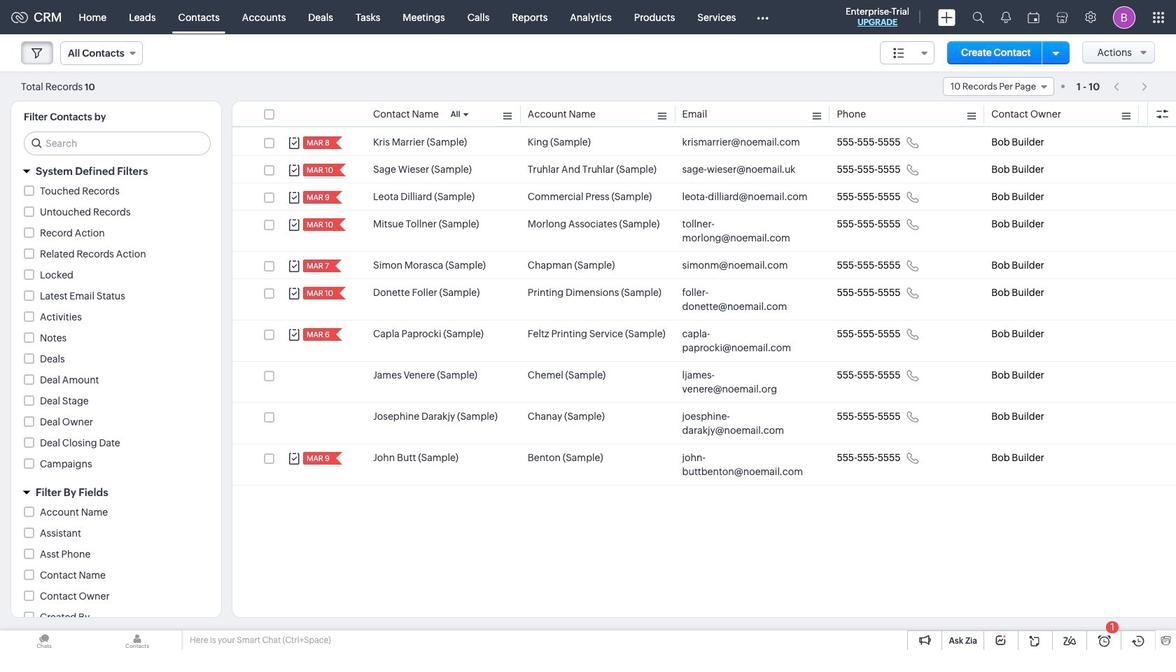 Task type: locate. For each thing, give the bounding box(es) containing it.
size image
[[894, 47, 905, 60]]

search image
[[973, 11, 985, 23]]

create menu image
[[939, 9, 956, 26]]

signals image
[[1002, 11, 1012, 23]]

navigation
[[1108, 76, 1156, 97]]

None field
[[60, 41, 143, 65], [881, 41, 935, 64], [944, 77, 1055, 96], [60, 41, 143, 65], [944, 77, 1055, 96]]

calendar image
[[1028, 12, 1040, 23]]

chats image
[[0, 631, 88, 651]]

row group
[[233, 129, 1177, 486]]



Task type: describe. For each thing, give the bounding box(es) containing it.
contacts image
[[93, 631, 181, 651]]

profile element
[[1105, 0, 1145, 34]]

logo image
[[11, 12, 28, 23]]

create menu element
[[930, 0, 965, 34]]

Search text field
[[25, 132, 210, 155]]

signals element
[[993, 0, 1020, 34]]

profile image
[[1114, 6, 1136, 28]]

none field 'size'
[[881, 41, 935, 64]]

search element
[[965, 0, 993, 34]]

Other Modules field
[[748, 6, 778, 28]]



